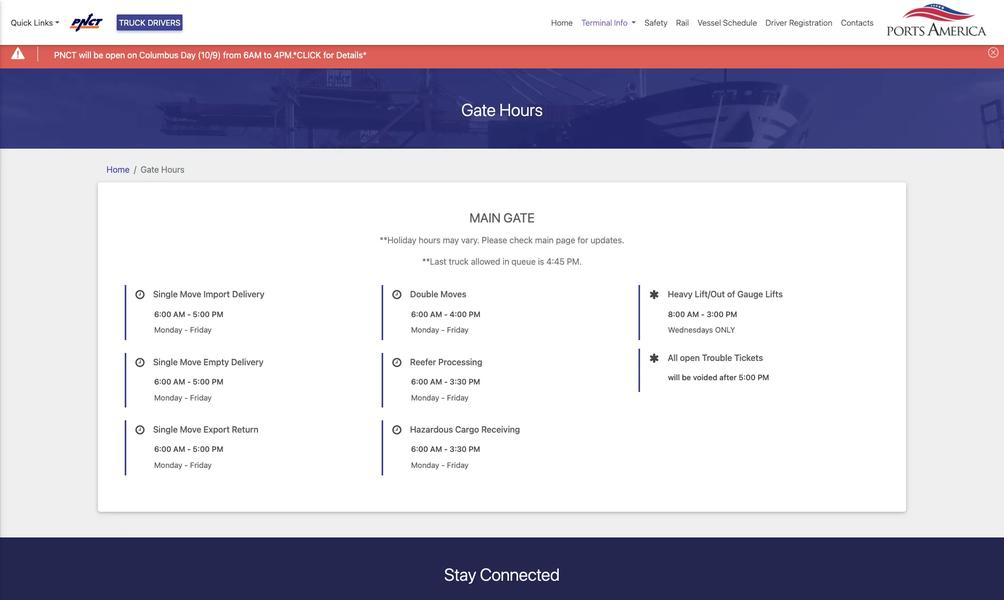 Task type: vqa. For each thing, say whether or not it's contained in the screenshot.
from
yes



Task type: describe. For each thing, give the bounding box(es) containing it.
page
[[556, 236, 576, 245]]

stay
[[445, 565, 477, 585]]

4:45
[[547, 257, 565, 267]]

registration
[[790, 18, 833, 27]]

driver
[[766, 18, 788, 27]]

reefer
[[410, 358, 436, 367]]

0 vertical spatial gate
[[462, 99, 496, 120]]

terminal info
[[582, 18, 628, 27]]

pnct
[[54, 50, 77, 60]]

pm for double moves
[[469, 310, 481, 319]]

1 vertical spatial for
[[578, 236, 589, 245]]

main
[[470, 210, 501, 225]]

pm for reefer processing
[[469, 378, 481, 387]]

monday - friday for single move import delivery
[[154, 326, 212, 335]]

friday for hazardous cargo receiving
[[447, 461, 469, 470]]

single for single move export return
[[153, 425, 178, 435]]

1 vertical spatial open
[[680, 353, 700, 363]]

0 horizontal spatial home
[[107, 165, 130, 174]]

6:00 for single move export return
[[154, 445, 171, 454]]

of
[[728, 290, 736, 300]]

pm.
[[567, 257, 582, 267]]

receiving
[[482, 425, 520, 435]]

5:00 right after
[[739, 373, 756, 382]]

reefer processing
[[410, 358, 483, 367]]

after
[[720, 373, 737, 382]]

please
[[482, 236, 508, 245]]

truck drivers
[[119, 18, 181, 27]]

pm for heavy lift/out of gauge lifts
[[726, 310, 738, 319]]

vessel schedule link
[[694, 12, 762, 33]]

trouble
[[703, 353, 733, 363]]

monday - friday for single move empty delivery
[[154, 393, 212, 403]]

empty
[[204, 358, 229, 367]]

6:00 for hazardous cargo receiving
[[411, 445, 428, 454]]

heavy lift/out of gauge lifts
[[668, 290, 783, 300]]

pm for single move import delivery
[[212, 310, 224, 319]]

rail link
[[672, 12, 694, 33]]

heavy
[[668, 290, 693, 300]]

6:00 am - 5:00 pm for empty
[[154, 378, 224, 387]]

**last truck allowed in queue is 4:45 pm.
[[422, 257, 582, 267]]

safety
[[645, 18, 668, 27]]

am for single move import delivery
[[173, 310, 185, 319]]

voided
[[693, 373, 718, 382]]

6:00 am - 3:30 pm for cargo
[[411, 445, 481, 454]]

pnct will be open on columbus day (10/9) from 6am to 4pm.*click for details* alert
[[0, 39, 1005, 68]]

to
[[264, 50, 272, 60]]

vessel schedule
[[698, 18, 758, 27]]

allowed
[[471, 257, 501, 267]]

1 horizontal spatial home link
[[547, 12, 578, 33]]

6:00 for single move import delivery
[[154, 310, 171, 319]]

will be voided after 5:00 pm
[[668, 373, 770, 382]]

3:00
[[707, 310, 724, 319]]

will inside alert
[[79, 50, 91, 60]]

vessel
[[698, 18, 721, 27]]

may
[[443, 236, 459, 245]]

friday for double moves
[[447, 326, 469, 335]]

open inside alert
[[106, 50, 125, 60]]

am for single move export return
[[173, 445, 185, 454]]

6:00 for single move empty delivery
[[154, 378, 171, 387]]

friday for single move empty delivery
[[190, 393, 212, 403]]

lift/out
[[695, 290, 725, 300]]

main gate
[[470, 210, 535, 225]]

updates.
[[591, 236, 625, 245]]

pm for single move export return
[[212, 445, 224, 454]]

from
[[223, 50, 241, 60]]

moves
[[441, 290, 467, 300]]

8:00 am - 3:00 pm
[[668, 310, 738, 319]]

double moves
[[410, 290, 467, 300]]

1 vertical spatial gate hours
[[141, 165, 185, 174]]

links
[[34, 18, 53, 27]]

vary.
[[462, 236, 480, 245]]

driver registration
[[766, 18, 833, 27]]

4pm.*click
[[274, 50, 321, 60]]

hazardous
[[410, 425, 453, 435]]

driver registration link
[[762, 12, 837, 33]]

6:00 am - 3:30 pm for processing
[[411, 378, 481, 387]]

2 vertical spatial gate
[[504, 210, 535, 225]]

friday for single move export return
[[190, 461, 212, 470]]

be inside pnct will be open on columbus day (10/9) from 6am to 4pm.*click for details* link
[[94, 50, 103, 60]]

single move import delivery
[[153, 290, 265, 300]]

monday for single move export return
[[154, 461, 182, 470]]

wednesdays only
[[668, 326, 736, 335]]

drivers
[[148, 18, 181, 27]]

return
[[232, 425, 259, 435]]

friday for single move import delivery
[[190, 326, 212, 335]]

info
[[615, 18, 628, 27]]

4:00
[[450, 310, 467, 319]]

all open trouble tickets
[[668, 353, 764, 363]]

truck
[[449, 257, 469, 267]]

contacts
[[842, 18, 874, 27]]

delivery for single move empty delivery
[[231, 358, 264, 367]]

monday - friday for reefer processing
[[411, 393, 469, 403]]

close image
[[989, 47, 999, 58]]

all
[[668, 353, 678, 363]]

pm for hazardous cargo receiving
[[469, 445, 481, 454]]

wednesdays
[[668, 326, 714, 335]]

move for import
[[180, 290, 201, 300]]



Task type: locate. For each thing, give the bounding box(es) containing it.
home link
[[547, 12, 578, 33], [107, 165, 130, 174]]

1 horizontal spatial will
[[668, 373, 680, 382]]

move for export
[[180, 425, 201, 435]]

pm
[[212, 310, 224, 319], [469, 310, 481, 319], [726, 310, 738, 319], [758, 373, 770, 382], [212, 378, 224, 387], [469, 378, 481, 387], [212, 445, 224, 454], [469, 445, 481, 454]]

monday for single move empty delivery
[[154, 393, 182, 403]]

in
[[503, 257, 510, 267]]

monday up the single move export return
[[154, 393, 182, 403]]

3 move from the top
[[180, 425, 201, 435]]

double
[[410, 290, 439, 300]]

6:00 am - 5:00 pm for import
[[154, 310, 224, 319]]

5:00 for single move empty delivery
[[193, 378, 210, 387]]

6:00 am - 5:00 pm down the single move export return
[[154, 445, 224, 454]]

monday - friday up single move empty delivery
[[154, 326, 212, 335]]

0 vertical spatial 6:00 am - 3:30 pm
[[411, 378, 481, 387]]

friday up single move empty delivery
[[190, 326, 212, 335]]

delivery right empty
[[231, 358, 264, 367]]

friday down hazardous cargo receiving
[[447, 461, 469, 470]]

0 horizontal spatial open
[[106, 50, 125, 60]]

hours
[[419, 236, 441, 245]]

0 vertical spatial single
[[153, 290, 178, 300]]

1 horizontal spatial gate
[[462, 99, 496, 120]]

move left import
[[180, 290, 201, 300]]

main
[[535, 236, 554, 245]]

1 vertical spatial gate
[[141, 165, 159, 174]]

on
[[127, 50, 137, 60]]

terminal
[[582, 18, 613, 27]]

monday for single move import delivery
[[154, 326, 182, 335]]

3 single from the top
[[153, 425, 178, 435]]

1 vertical spatial will
[[668, 373, 680, 382]]

move left 'export'
[[180, 425, 201, 435]]

1 vertical spatial home link
[[107, 165, 130, 174]]

0 vertical spatial home link
[[547, 12, 578, 33]]

monday for reefer processing
[[411, 393, 440, 403]]

6am
[[244, 50, 262, 60]]

delivery for single move import delivery
[[232, 290, 265, 300]]

be
[[94, 50, 103, 60], [682, 373, 691, 382]]

2 vertical spatial single
[[153, 425, 178, 435]]

pm right 3:00
[[726, 310, 738, 319]]

0 vertical spatial 3:30
[[450, 378, 467, 387]]

monday - friday up the single move export return
[[154, 393, 212, 403]]

for left details*
[[324, 50, 334, 60]]

lifts
[[766, 290, 783, 300]]

for inside alert
[[324, 50, 334, 60]]

6:00 down hazardous
[[411, 445, 428, 454]]

6:00 down the single move export return
[[154, 445, 171, 454]]

queue
[[512, 257, 536, 267]]

be left "voided"
[[682, 373, 691, 382]]

1 vertical spatial move
[[180, 358, 201, 367]]

0 horizontal spatial home link
[[107, 165, 130, 174]]

stay connected
[[445, 565, 560, 585]]

1 3:30 from the top
[[450, 378, 467, 387]]

6:00 am - 5:00 pm for export
[[154, 445, 224, 454]]

0 horizontal spatial be
[[94, 50, 103, 60]]

monday - friday down the single move export return
[[154, 461, 212, 470]]

single left import
[[153, 290, 178, 300]]

gate
[[462, 99, 496, 120], [141, 165, 159, 174], [504, 210, 535, 225]]

pm down empty
[[212, 378, 224, 387]]

single left empty
[[153, 358, 178, 367]]

friday up the single move export return
[[190, 393, 212, 403]]

3 6:00 am - 5:00 pm from the top
[[154, 445, 224, 454]]

delivery
[[232, 290, 265, 300], [231, 358, 264, 367]]

export
[[204, 425, 230, 435]]

1 horizontal spatial gate hours
[[462, 99, 543, 120]]

1 vertical spatial 3:30
[[450, 445, 467, 454]]

gate hours
[[462, 99, 543, 120], [141, 165, 185, 174]]

**holiday
[[380, 236, 417, 245]]

pnct will be open on columbus day (10/9) from 6am to 4pm.*click for details*
[[54, 50, 367, 60]]

6:00
[[154, 310, 171, 319], [411, 310, 428, 319], [154, 378, 171, 387], [411, 378, 428, 387], [154, 445, 171, 454], [411, 445, 428, 454]]

6:00 am - 3:30 pm down hazardous
[[411, 445, 481, 454]]

monday - friday down 6:00 am - 4:00 pm
[[411, 326, 469, 335]]

6:00 am - 5:00 pm down single move import delivery
[[154, 310, 224, 319]]

6:00 down the double
[[411, 310, 428, 319]]

open
[[106, 50, 125, 60], [680, 353, 700, 363]]

3:30 down processing
[[450, 378, 467, 387]]

6:00 for double moves
[[411, 310, 428, 319]]

monday down the single move export return
[[154, 461, 182, 470]]

0 vertical spatial will
[[79, 50, 91, 60]]

truck
[[119, 18, 146, 27]]

2 6:00 am - 3:30 pm from the top
[[411, 445, 481, 454]]

monday for double moves
[[411, 326, 440, 335]]

terminal info link
[[578, 12, 641, 33]]

pm down tickets
[[758, 373, 770, 382]]

5:00 down single move empty delivery
[[193, 378, 210, 387]]

monday down hazardous
[[411, 461, 440, 470]]

1 horizontal spatial hours
[[500, 99, 543, 120]]

contacts link
[[837, 12, 879, 33]]

0 vertical spatial for
[[324, 50, 334, 60]]

processing
[[439, 358, 483, 367]]

6:00 for reefer processing
[[411, 378, 428, 387]]

1 vertical spatial 6:00 am - 5:00 pm
[[154, 378, 224, 387]]

**last
[[422, 257, 447, 267]]

monday up single move empty delivery
[[154, 326, 182, 335]]

am down hazardous
[[430, 445, 442, 454]]

gauge
[[738, 290, 764, 300]]

5:00 for single move import delivery
[[193, 310, 210, 319]]

delivery right import
[[232, 290, 265, 300]]

monday - friday down hazardous
[[411, 461, 469, 470]]

pm right 4:00 on the bottom left of the page
[[469, 310, 481, 319]]

import
[[204, 290, 230, 300]]

single for single move import delivery
[[153, 290, 178, 300]]

2 3:30 from the top
[[450, 445, 467, 454]]

monday - friday up hazardous
[[411, 393, 469, 403]]

will right pnct in the top of the page
[[79, 50, 91, 60]]

5:00 down the single move export return
[[193, 445, 210, 454]]

1 move from the top
[[180, 290, 201, 300]]

1 6:00 am - 5:00 pm from the top
[[154, 310, 224, 319]]

friday for reefer processing
[[447, 393, 469, 403]]

5:00 for single move export return
[[193, 445, 210, 454]]

monday down 6:00 am - 4:00 pm
[[411, 326, 440, 335]]

5:00 down single move import delivery
[[193, 310, 210, 319]]

monday
[[154, 326, 182, 335], [411, 326, 440, 335], [154, 393, 182, 403], [411, 393, 440, 403], [154, 461, 182, 470], [411, 461, 440, 470]]

move left empty
[[180, 358, 201, 367]]

move
[[180, 290, 201, 300], [180, 358, 201, 367], [180, 425, 201, 435]]

am for hazardous cargo receiving
[[430, 445, 442, 454]]

6:00 am - 3:30 pm
[[411, 378, 481, 387], [411, 445, 481, 454]]

friday up hazardous cargo receiving
[[447, 393, 469, 403]]

single left 'export'
[[153, 425, 178, 435]]

2 vertical spatial move
[[180, 425, 201, 435]]

hazardous cargo receiving
[[410, 425, 520, 435]]

pm down processing
[[469, 378, 481, 387]]

will
[[79, 50, 91, 60], [668, 373, 680, 382]]

home
[[552, 18, 573, 27], [107, 165, 130, 174]]

3:30
[[450, 378, 467, 387], [450, 445, 467, 454]]

2 6:00 am - 5:00 pm from the top
[[154, 378, 224, 387]]

columbus
[[139, 50, 179, 60]]

quick
[[11, 18, 32, 27]]

check
[[510, 236, 533, 245]]

am for single move empty delivery
[[173, 378, 185, 387]]

0 vertical spatial delivery
[[232, 290, 265, 300]]

1 vertical spatial home
[[107, 165, 130, 174]]

0 horizontal spatial will
[[79, 50, 91, 60]]

pm down cargo
[[469, 445, 481, 454]]

pm for single move empty delivery
[[212, 378, 224, 387]]

2 horizontal spatial gate
[[504, 210, 535, 225]]

1 horizontal spatial open
[[680, 353, 700, 363]]

am down single move empty delivery
[[173, 378, 185, 387]]

1 horizontal spatial be
[[682, 373, 691, 382]]

1 vertical spatial delivery
[[231, 358, 264, 367]]

am down single move import delivery
[[173, 310, 185, 319]]

hours
[[500, 99, 543, 120], [161, 165, 185, 174]]

am down double moves
[[430, 310, 442, 319]]

am down the single move export return
[[173, 445, 185, 454]]

only
[[716, 326, 736, 335]]

pm down 'export'
[[212, 445, 224, 454]]

3:30 down hazardous cargo receiving
[[450, 445, 467, 454]]

1 vertical spatial hours
[[161, 165, 185, 174]]

monday - friday for double moves
[[411, 326, 469, 335]]

0 horizontal spatial gate hours
[[141, 165, 185, 174]]

**holiday hours may vary. please check main page for updates.
[[380, 236, 625, 245]]

monday up hazardous
[[411, 393, 440, 403]]

3:30 for processing
[[450, 378, 467, 387]]

8:00
[[668, 310, 686, 319]]

1 horizontal spatial home
[[552, 18, 573, 27]]

monday - friday for single move export return
[[154, 461, 212, 470]]

6:00 am - 4:00 pm
[[411, 310, 481, 319]]

day
[[181, 50, 196, 60]]

6:00 am - 5:00 pm
[[154, 310, 224, 319], [154, 378, 224, 387], [154, 445, 224, 454]]

am for heavy lift/out of gauge lifts
[[688, 310, 700, 319]]

single for single move empty delivery
[[153, 358, 178, 367]]

6:00 am - 5:00 pm down single move empty delivery
[[154, 378, 224, 387]]

(10/9)
[[198, 50, 221, 60]]

friday
[[190, 326, 212, 335], [447, 326, 469, 335], [190, 393, 212, 403], [447, 393, 469, 403], [190, 461, 212, 470], [447, 461, 469, 470]]

quick links
[[11, 18, 53, 27]]

2 move from the top
[[180, 358, 201, 367]]

tickets
[[735, 353, 764, 363]]

single move empty delivery
[[153, 358, 264, 367]]

0 horizontal spatial gate
[[141, 165, 159, 174]]

monday for hazardous cargo receiving
[[411, 461, 440, 470]]

friday down the single move export return
[[190, 461, 212, 470]]

pm down import
[[212, 310, 224, 319]]

0 vertical spatial hours
[[500, 99, 543, 120]]

0 vertical spatial move
[[180, 290, 201, 300]]

1 vertical spatial be
[[682, 373, 691, 382]]

for
[[324, 50, 334, 60], [578, 236, 589, 245]]

0 horizontal spatial hours
[[161, 165, 185, 174]]

single
[[153, 290, 178, 300], [153, 358, 178, 367], [153, 425, 178, 435]]

5:00
[[193, 310, 210, 319], [739, 373, 756, 382], [193, 378, 210, 387], [193, 445, 210, 454]]

6:00 down single move empty delivery
[[154, 378, 171, 387]]

am for reefer processing
[[430, 378, 442, 387]]

2 single from the top
[[153, 358, 178, 367]]

truck drivers link
[[117, 14, 183, 31]]

6:00 down "reefer"
[[411, 378, 428, 387]]

0 vertical spatial gate hours
[[462, 99, 543, 120]]

schedule
[[724, 18, 758, 27]]

0 horizontal spatial for
[[324, 50, 334, 60]]

monday - friday for hazardous cargo receiving
[[411, 461, 469, 470]]

is
[[538, 257, 545, 267]]

0 vertical spatial be
[[94, 50, 103, 60]]

rail
[[677, 18, 689, 27]]

am up wednesdays
[[688, 310, 700, 319]]

am down reefer processing at the bottom left of page
[[430, 378, 442, 387]]

for right page
[[578, 236, 589, 245]]

1 single from the top
[[153, 290, 178, 300]]

0 vertical spatial home
[[552, 18, 573, 27]]

3:30 for cargo
[[450, 445, 467, 454]]

safety link
[[641, 12, 672, 33]]

move for empty
[[180, 358, 201, 367]]

2 vertical spatial 6:00 am - 5:00 pm
[[154, 445, 224, 454]]

1 6:00 am - 3:30 pm from the top
[[411, 378, 481, 387]]

connected
[[480, 565, 560, 585]]

cargo
[[455, 425, 480, 435]]

open left on on the top of page
[[106, 50, 125, 60]]

1 vertical spatial single
[[153, 358, 178, 367]]

friday down 4:00 on the bottom left of the page
[[447, 326, 469, 335]]

pnct will be open on columbus day (10/9) from 6am to 4pm.*click for details* link
[[54, 49, 367, 61]]

-
[[187, 310, 191, 319], [444, 310, 448, 319], [702, 310, 705, 319], [185, 326, 188, 335], [442, 326, 445, 335], [187, 378, 191, 387], [444, 378, 448, 387], [185, 393, 188, 403], [442, 393, 445, 403], [187, 445, 191, 454], [444, 445, 448, 454], [185, 461, 188, 470], [442, 461, 445, 470]]

open right all
[[680, 353, 700, 363]]

6:00 am - 3:30 pm down reefer processing at the bottom left of page
[[411, 378, 481, 387]]

will down all
[[668, 373, 680, 382]]

6:00 down single move import delivery
[[154, 310, 171, 319]]

am for double moves
[[430, 310, 442, 319]]

quick links link
[[11, 17, 59, 29]]

single move export return
[[153, 425, 259, 435]]

be right pnct in the top of the page
[[94, 50, 103, 60]]

1 horizontal spatial for
[[578, 236, 589, 245]]

0 vertical spatial open
[[106, 50, 125, 60]]

0 vertical spatial 6:00 am - 5:00 pm
[[154, 310, 224, 319]]

1 vertical spatial 6:00 am - 3:30 pm
[[411, 445, 481, 454]]

details*
[[337, 50, 367, 60]]



